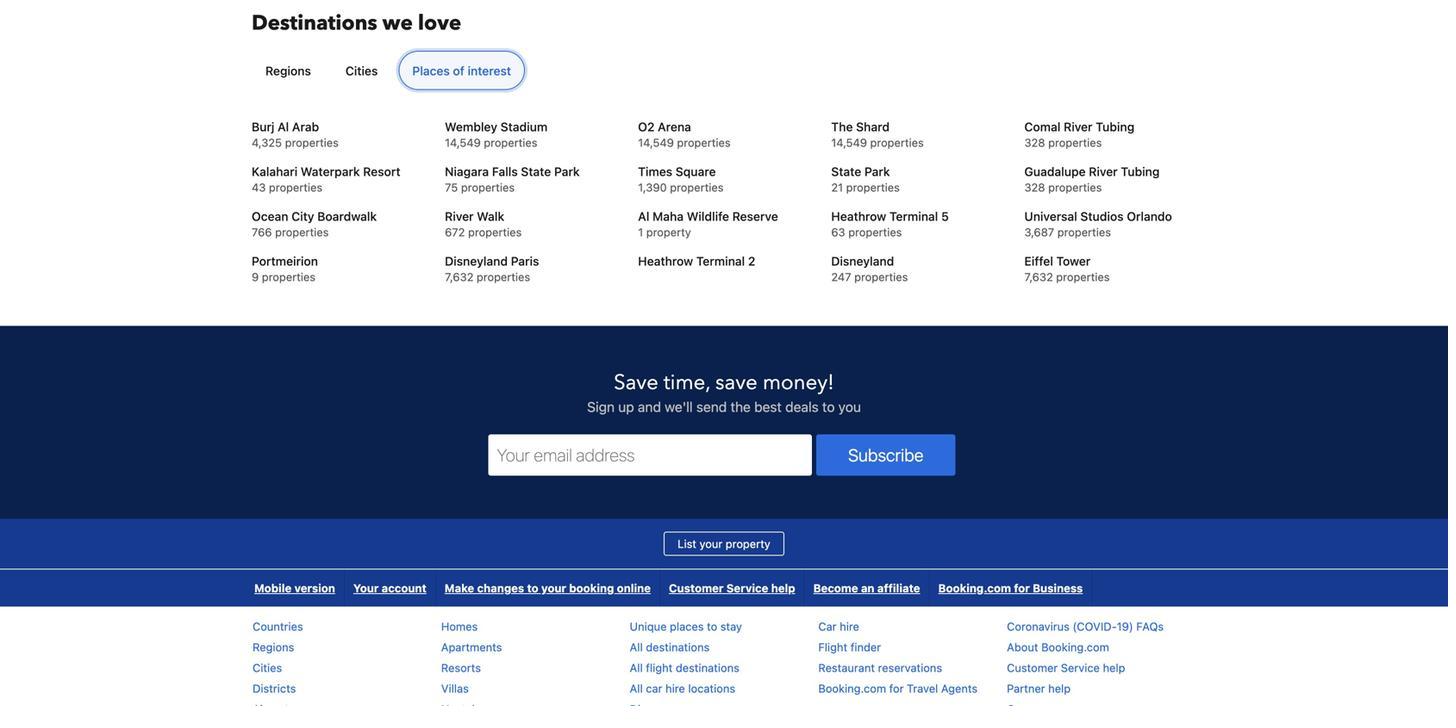 Task type: describe. For each thing, give the bounding box(es) containing it.
43
[[252, 181, 266, 194]]

tab list containing regions
[[245, 51, 1196, 91]]

save
[[715, 369, 758, 397]]

unique
[[630, 621, 667, 634]]

14,549 for wembley
[[445, 136, 481, 149]]

regions inside button
[[265, 64, 311, 78]]

state inside state park 21 properties
[[831, 165, 861, 179]]

tower
[[1056, 254, 1091, 268]]

properties inside "o2 arena 14,549 properties"
[[677, 136, 731, 149]]

river for guadalupe
[[1089, 165, 1118, 179]]

cities button
[[332, 51, 392, 90]]

3,687
[[1024, 226, 1054, 239]]

river for comal
[[1064, 120, 1093, 134]]

unique places to stay all destinations all flight destinations all car hire locations
[[630, 621, 742, 696]]

eiffel tower link
[[1024, 253, 1196, 270]]

75
[[445, 181, 458, 194]]

booking.com inside the coronavirus (covid-19) faqs about booking.com customer service help partner help
[[1041, 641, 1109, 654]]

1 horizontal spatial help
[[1048, 683, 1071, 696]]

mobile version link
[[246, 570, 344, 607]]

locations
[[688, 683, 735, 696]]

booking.com for business link
[[930, 570, 1092, 607]]

list your property link
[[664, 532, 784, 556]]

disneyland for paris
[[445, 254, 508, 268]]

properties inside kalahari waterpark resort 43 properties
[[269, 181, 323, 194]]

become an affiliate
[[813, 582, 920, 595]]

cities link
[[253, 662, 282, 675]]

terminal for 5
[[890, 209, 938, 224]]

state park 21 properties
[[831, 165, 900, 194]]

mobile version
[[254, 582, 335, 595]]

al maha wildlife reserve 1 property
[[638, 209, 778, 239]]

247
[[831, 271, 851, 284]]

heathrow terminal 5 link
[[831, 208, 1003, 225]]

2 all from the top
[[630, 662, 643, 675]]

your account link
[[345, 570, 435, 607]]

7,632 for eiffel tower
[[1024, 271, 1053, 284]]

countries regions cities districts
[[253, 621, 303, 696]]

properties inside universal studios orlando 3,687 properties
[[1057, 226, 1111, 239]]

properties inside river walk 672 properties
[[468, 226, 522, 239]]

guadalupe river tubing link
[[1024, 163, 1196, 181]]

disneyland paris 7,632 properties
[[445, 254, 539, 284]]

customer inside the coronavirus (covid-19) faqs about booking.com customer service help partner help
[[1007, 662, 1058, 675]]

time,
[[664, 369, 710, 397]]

to inside "save time, save money! sign up and we'll send the best deals to you"
[[822, 399, 835, 415]]

customer service help
[[669, 582, 795, 595]]

7,632 for disneyland paris
[[445, 271, 474, 284]]

places
[[412, 64, 450, 78]]

subscribe button
[[816, 435, 956, 476]]

eiffel
[[1024, 254, 1053, 268]]

car
[[818, 621, 837, 634]]

to for make changes to your booking online
[[527, 582, 538, 595]]

booking.com inside navigation
[[938, 582, 1011, 595]]

coronavirus (covid-19) faqs link
[[1007, 621, 1164, 634]]

comal
[[1024, 120, 1061, 134]]

coronavirus
[[1007, 621, 1070, 634]]

wembley stadium 14,549 properties
[[445, 120, 548, 149]]

destinations
[[252, 9, 377, 38]]

properties inside state park 21 properties
[[846, 181, 900, 194]]

properties inside ocean city boardwalk 766 properties
[[275, 226, 329, 239]]

stay
[[720, 621, 742, 634]]

1 vertical spatial help
[[1103, 662, 1125, 675]]

stadium
[[501, 120, 548, 134]]

disneyland link
[[831, 253, 1003, 270]]

reserve
[[732, 209, 778, 224]]

state park link
[[831, 163, 1003, 181]]

63
[[831, 226, 845, 239]]

apartments link
[[441, 641, 502, 654]]

maha
[[653, 209, 684, 224]]

3 all from the top
[[630, 683, 643, 696]]

deals
[[785, 399, 819, 415]]

ocean city boardwalk link
[[252, 208, 424, 225]]

flight finder link
[[818, 641, 881, 654]]

booking.com inside car hire flight finder restaurant reservations booking.com for travel agents
[[818, 683, 886, 696]]

14,549 for o2
[[638, 136, 674, 149]]

your account
[[353, 582, 427, 595]]

river inside river walk 672 properties
[[445, 209, 474, 224]]

resorts
[[441, 662, 481, 675]]

love
[[418, 9, 461, 38]]

save time, save money! sign up and we'll send the best deals to you
[[587, 369, 861, 415]]

we'll
[[665, 399, 693, 415]]

the
[[831, 120, 853, 134]]

regions link
[[253, 641, 294, 654]]

properties inside the "heathrow terminal 5 63 properties"
[[848, 226, 902, 239]]

2
[[748, 254, 755, 268]]

wembley
[[445, 120, 497, 134]]

5
[[941, 209, 949, 224]]

all destinations link
[[630, 641, 710, 654]]

places of interest
[[412, 64, 511, 78]]

properties inside eiffel tower 7,632 properties
[[1056, 271, 1110, 284]]

districts
[[253, 683, 296, 696]]

cities inside button
[[346, 64, 378, 78]]

9
[[252, 271, 259, 284]]

changes
[[477, 582, 524, 595]]

o2
[[638, 120, 655, 134]]

properties inside the shard 14,549 properties
[[870, 136, 924, 149]]

0 vertical spatial customer service help link
[[660, 570, 804, 607]]

burj al arab 4,325 properties
[[252, 120, 339, 149]]

kalahari waterpark resort link
[[252, 163, 424, 181]]

comal river tubing 328 properties
[[1024, 120, 1135, 149]]

unique places to stay link
[[630, 621, 742, 634]]

1,390
[[638, 181, 667, 194]]

river walk 672 properties
[[445, 209, 522, 239]]

districts link
[[253, 683, 296, 696]]

homes apartments resorts villas
[[441, 621, 502, 696]]

al inside al maha wildlife reserve 1 property
[[638, 209, 649, 224]]

for inside car hire flight finder restaurant reservations booking.com for travel agents
[[889, 683, 904, 696]]

sign
[[587, 399, 615, 415]]

villas
[[441, 683, 469, 696]]

properties inside burj al arab 4,325 properties
[[285, 136, 339, 149]]

travel
[[907, 683, 938, 696]]

0 horizontal spatial customer
[[669, 582, 724, 595]]

finder
[[851, 641, 881, 654]]

service inside the coronavirus (covid-19) faqs about booking.com customer service help partner help
[[1061, 662, 1100, 675]]

save
[[614, 369, 658, 397]]

the
[[731, 399, 751, 415]]

properties inside wembley stadium 14,549 properties
[[484, 136, 537, 149]]

disneyland for 247
[[831, 254, 894, 268]]

al maha wildlife reserve link
[[638, 208, 810, 225]]

times
[[638, 165, 672, 179]]



Task type: locate. For each thing, give the bounding box(es) containing it.
766
[[252, 226, 272, 239]]

niagara falls state park link
[[445, 163, 617, 181]]

park down "wembley stadium" link at left
[[554, 165, 580, 179]]

1 horizontal spatial cities
[[346, 64, 378, 78]]

properties right 63
[[848, 226, 902, 239]]

2 horizontal spatial booking.com
[[1041, 641, 1109, 654]]

1 horizontal spatial terminal
[[890, 209, 938, 224]]

disneyland up "247"
[[831, 254, 894, 268]]

regions inside countries regions cities districts
[[253, 641, 294, 654]]

properties down the paris
[[477, 271, 530, 284]]

faqs
[[1136, 621, 1164, 634]]

list
[[678, 538, 696, 551]]

0 vertical spatial booking.com
[[938, 582, 1011, 595]]

niagara falls state park 75 properties
[[445, 165, 580, 194]]

0 vertical spatial your
[[700, 538, 723, 551]]

to inside "link"
[[527, 582, 538, 595]]

river up the 672
[[445, 209, 474, 224]]

terminal left 2
[[696, 254, 745, 268]]

subscribe
[[848, 445, 924, 465]]

heathrow for heathrow terminal 5 63 properties
[[831, 209, 886, 224]]

cities inside countries regions cities districts
[[253, 662, 282, 675]]

times square 1,390 properties
[[638, 165, 724, 194]]

328 down guadalupe
[[1024, 181, 1045, 194]]

property inside save time, save money! footer
[[726, 538, 770, 551]]

for inside booking.com for business link
[[1014, 582, 1030, 595]]

river inside guadalupe river tubing 328 properties
[[1089, 165, 1118, 179]]

2 14,549 from the left
[[638, 136, 674, 149]]

hire inside the unique places to stay all destinations all flight destinations all car hire locations
[[665, 683, 685, 696]]

properties down disneyland 'link'
[[854, 271, 908, 284]]

1 horizontal spatial your
[[700, 538, 723, 551]]

0 vertical spatial help
[[771, 582, 795, 595]]

properties down stadium
[[484, 136, 537, 149]]

walk
[[477, 209, 504, 224]]

arab
[[292, 120, 319, 134]]

properties down tower
[[1056, 271, 1110, 284]]

heathrow terminal 5 63 properties
[[831, 209, 949, 239]]

0 horizontal spatial park
[[554, 165, 580, 179]]

0 vertical spatial to
[[822, 399, 835, 415]]

disneyland inside disneyland 247 properties
[[831, 254, 894, 268]]

service up stay
[[726, 582, 768, 595]]

1 vertical spatial booking.com
[[1041, 641, 1109, 654]]

river inside comal river tubing 328 properties
[[1064, 120, 1093, 134]]

properties down portmeirion
[[262, 271, 315, 284]]

places
[[670, 621, 704, 634]]

up
[[618, 399, 634, 415]]

properties down studios
[[1057, 226, 1111, 239]]

account
[[382, 582, 427, 595]]

navigation
[[246, 570, 1092, 607]]

river down comal river tubing 328 properties
[[1089, 165, 1118, 179]]

1 vertical spatial your
[[541, 582, 566, 595]]

homes
[[441, 621, 478, 634]]

14,549 inside the shard 14,549 properties
[[831, 136, 867, 149]]

7,632 down the 672
[[445, 271, 474, 284]]

places of interest button
[[399, 51, 525, 90]]

flight
[[646, 662, 673, 675]]

car
[[646, 683, 662, 696]]

heathrow inside the "heathrow terminal 5 63 properties"
[[831, 209, 886, 224]]

disneyland paris link
[[445, 253, 617, 270]]

villas link
[[441, 683, 469, 696]]

regions down destinations
[[265, 64, 311, 78]]

regions
[[265, 64, 311, 78], [253, 641, 294, 654]]

1 vertical spatial terminal
[[696, 254, 745, 268]]

properties inside portmeirion 9 properties
[[262, 271, 315, 284]]

0 horizontal spatial al
[[278, 120, 289, 134]]

0 vertical spatial destinations
[[646, 641, 710, 654]]

cities
[[346, 64, 378, 78], [253, 662, 282, 675]]

1 vertical spatial for
[[889, 683, 904, 696]]

kalahari
[[252, 165, 298, 179]]

property down maha
[[646, 226, 691, 239]]

1 horizontal spatial hire
[[840, 621, 859, 634]]

2 park from the left
[[865, 165, 890, 179]]

0 vertical spatial customer
[[669, 582, 724, 595]]

your left booking
[[541, 582, 566, 595]]

7,632
[[445, 271, 474, 284], [1024, 271, 1053, 284]]

14,549
[[445, 136, 481, 149], [638, 136, 674, 149], [831, 136, 867, 149]]

the shard 14,549 properties
[[831, 120, 924, 149]]

0 horizontal spatial for
[[889, 683, 904, 696]]

1 horizontal spatial property
[[726, 538, 770, 551]]

you
[[838, 399, 861, 415]]

your right the list
[[700, 538, 723, 551]]

hire up the flight finder link
[[840, 621, 859, 634]]

1 vertical spatial regions
[[253, 641, 294, 654]]

help
[[771, 582, 795, 595], [1103, 662, 1125, 675], [1048, 683, 1071, 696]]

to for unique places to stay all destinations all flight destinations all car hire locations
[[707, 621, 717, 634]]

state
[[521, 165, 551, 179], [831, 165, 861, 179]]

hire inside car hire flight finder restaurant reservations booking.com for travel agents
[[840, 621, 859, 634]]

park inside niagara falls state park 75 properties
[[554, 165, 580, 179]]

to inside the unique places to stay all destinations all flight destinations all car hire locations
[[707, 621, 717, 634]]

properties down walk at the top left of page
[[468, 226, 522, 239]]

to left stay
[[707, 621, 717, 634]]

arena
[[658, 120, 691, 134]]

portmeirion link
[[252, 253, 424, 270]]

burj
[[252, 120, 274, 134]]

2 vertical spatial booking.com
[[818, 683, 886, 696]]

comal river tubing link
[[1024, 118, 1196, 136]]

1 horizontal spatial state
[[831, 165, 861, 179]]

2 vertical spatial help
[[1048, 683, 1071, 696]]

all down unique
[[630, 641, 643, 654]]

0 vertical spatial cities
[[346, 64, 378, 78]]

all left flight
[[630, 662, 643, 675]]

properties down o2 arena link
[[677, 136, 731, 149]]

properties down the square
[[670, 181, 724, 194]]

properties inside "disneyland paris 7,632 properties"
[[477, 271, 530, 284]]

terminal
[[890, 209, 938, 224], [696, 254, 745, 268]]

service down about booking.com link
[[1061, 662, 1100, 675]]

property up customer service help
[[726, 538, 770, 551]]

0 vertical spatial all
[[630, 641, 643, 654]]

1 horizontal spatial al
[[638, 209, 649, 224]]

make
[[445, 582, 474, 595]]

navigation containing mobile version
[[246, 570, 1092, 607]]

1 state from the left
[[521, 165, 551, 179]]

properties down 'city'
[[275, 226, 329, 239]]

river
[[1064, 120, 1093, 134], [1089, 165, 1118, 179], [445, 209, 474, 224]]

0 horizontal spatial disneyland
[[445, 254, 508, 268]]

2 horizontal spatial help
[[1103, 662, 1125, 675]]

about
[[1007, 641, 1038, 654]]

0 horizontal spatial help
[[771, 582, 795, 595]]

1 vertical spatial customer
[[1007, 662, 1058, 675]]

all car hire locations link
[[630, 683, 735, 696]]

property inside al maha wildlife reserve 1 property
[[646, 226, 691, 239]]

disneyland inside "disneyland paris 7,632 properties"
[[445, 254, 508, 268]]

properties down kalahari
[[269, 181, 323, 194]]

kalahari waterpark resort 43 properties
[[252, 165, 400, 194]]

0 vertical spatial regions
[[265, 64, 311, 78]]

to left you
[[822, 399, 835, 415]]

destinations up locations
[[676, 662, 739, 675]]

1 horizontal spatial service
[[1061, 662, 1100, 675]]

properties inside niagara falls state park 75 properties
[[461, 181, 515, 194]]

al right burj
[[278, 120, 289, 134]]

your inside "link"
[[541, 582, 566, 595]]

for left business
[[1014, 582, 1030, 595]]

customer up partner
[[1007, 662, 1058, 675]]

2 horizontal spatial 14,549
[[831, 136, 867, 149]]

navigation inside save time, save money! footer
[[246, 570, 1092, 607]]

1 vertical spatial property
[[726, 538, 770, 551]]

properties down arab
[[285, 136, 339, 149]]

properties inside comal river tubing 328 properties
[[1048, 136, 1102, 149]]

1 horizontal spatial 7,632
[[1024, 271, 1053, 284]]

1 vertical spatial destinations
[[676, 662, 739, 675]]

0 vertical spatial river
[[1064, 120, 1093, 134]]

hire right car
[[665, 683, 685, 696]]

times square link
[[638, 163, 810, 181]]

ocean
[[252, 209, 288, 224]]

1 horizontal spatial park
[[865, 165, 890, 179]]

1 vertical spatial service
[[1061, 662, 1100, 675]]

14,549 for the
[[831, 136, 867, 149]]

make changes to your booking online
[[445, 582, 651, 595]]

14,549 down the
[[831, 136, 867, 149]]

property
[[646, 226, 691, 239], [726, 538, 770, 551]]

help right partner
[[1048, 683, 1071, 696]]

7,632 inside eiffel tower 7,632 properties
[[1024, 271, 1053, 284]]

help down 19)
[[1103, 662, 1125, 675]]

regions button
[[252, 51, 325, 90]]

0 horizontal spatial customer service help link
[[660, 570, 804, 607]]

2 vertical spatial to
[[707, 621, 717, 634]]

1 vertical spatial customer service help link
[[1007, 662, 1125, 675]]

save time, save money! footer
[[0, 325, 1448, 707]]

affiliate
[[877, 582, 920, 595]]

car hire link
[[818, 621, 859, 634]]

1 horizontal spatial to
[[707, 621, 717, 634]]

2 328 from the top
[[1024, 181, 1045, 194]]

customer service help link up stay
[[660, 570, 804, 607]]

booking.com down coronavirus (covid-19) faqs link
[[1041, 641, 1109, 654]]

properties up guadalupe
[[1048, 136, 1102, 149]]

properties down the shard link at right
[[870, 136, 924, 149]]

terminal left 5
[[890, 209, 938, 224]]

terminal inside the "heathrow terminal 5 63 properties"
[[890, 209, 938, 224]]

2 vertical spatial all
[[630, 683, 643, 696]]

0 vertical spatial hire
[[840, 621, 859, 634]]

0 horizontal spatial service
[[726, 582, 768, 595]]

1 14,549 from the left
[[445, 136, 481, 149]]

reservations
[[878, 662, 942, 675]]

tubing up orlando
[[1121, 165, 1160, 179]]

328 for guadalupe river tubing
[[1024, 181, 1045, 194]]

328 down comal
[[1024, 136, 1045, 149]]

customer service help link down about booking.com link
[[1007, 662, 1125, 675]]

tab list
[[245, 51, 1196, 91]]

state up 21
[[831, 165, 861, 179]]

1 vertical spatial to
[[527, 582, 538, 595]]

0 horizontal spatial property
[[646, 226, 691, 239]]

disneyland down the 672
[[445, 254, 508, 268]]

regions down 'countries'
[[253, 641, 294, 654]]

0 horizontal spatial cities
[[253, 662, 282, 675]]

state inside niagara falls state park 75 properties
[[521, 165, 551, 179]]

2 vertical spatial river
[[445, 209, 474, 224]]

niagara
[[445, 165, 489, 179]]

0 vertical spatial heathrow
[[831, 209, 886, 224]]

tubing inside guadalupe river tubing 328 properties
[[1121, 165, 1160, 179]]

restaurant reservations link
[[818, 662, 942, 675]]

0 vertical spatial terminal
[[890, 209, 938, 224]]

orlando
[[1127, 209, 1172, 224]]

0 horizontal spatial 7,632
[[445, 271, 474, 284]]

1 horizontal spatial heathrow
[[831, 209, 886, 224]]

city
[[291, 209, 314, 224]]

agents
[[941, 683, 978, 696]]

destinations up the all flight destinations link
[[646, 641, 710, 654]]

state right falls
[[521, 165, 551, 179]]

studios
[[1081, 209, 1124, 224]]

14,549 down 'o2'
[[638, 136, 674, 149]]

properties right 21
[[846, 181, 900, 194]]

to right changes
[[527, 582, 538, 595]]

heathrow for heathrow terminal 2
[[638, 254, 693, 268]]

1 328 from the top
[[1024, 136, 1045, 149]]

1 vertical spatial cities
[[253, 662, 282, 675]]

tubing for comal river tubing
[[1096, 120, 1135, 134]]

the shard link
[[831, 118, 1003, 136]]

1 horizontal spatial disneyland
[[831, 254, 894, 268]]

river right comal
[[1064, 120, 1093, 134]]

park inside state park 21 properties
[[865, 165, 890, 179]]

customer up places
[[669, 582, 724, 595]]

heathrow down 1
[[638, 254, 693, 268]]

0 vertical spatial al
[[278, 120, 289, 134]]

1 park from the left
[[554, 165, 580, 179]]

tubing for guadalupe river tubing
[[1121, 165, 1160, 179]]

0 horizontal spatial your
[[541, 582, 566, 595]]

2 state from the left
[[831, 165, 861, 179]]

tubing up guadalupe river tubing link
[[1096, 120, 1135, 134]]

1 horizontal spatial 14,549
[[638, 136, 674, 149]]

cities down destinations we love
[[346, 64, 378, 78]]

14,549 inside wembley stadium 14,549 properties
[[445, 136, 481, 149]]

0 horizontal spatial hire
[[665, 683, 685, 696]]

1 vertical spatial tubing
[[1121, 165, 1160, 179]]

2 disneyland from the left
[[831, 254, 894, 268]]

properties inside guadalupe river tubing 328 properties
[[1048, 181, 1102, 194]]

become
[[813, 582, 858, 595]]

0 horizontal spatial booking.com
[[818, 683, 886, 696]]

0 vertical spatial tubing
[[1096, 120, 1135, 134]]

2 horizontal spatial to
[[822, 399, 835, 415]]

1 all from the top
[[630, 641, 643, 654]]

help left become at the right of the page
[[771, 582, 795, 595]]

0 vertical spatial service
[[726, 582, 768, 595]]

booking
[[569, 582, 614, 595]]

0 horizontal spatial terminal
[[696, 254, 745, 268]]

tubing inside comal river tubing 328 properties
[[1096, 120, 1135, 134]]

hire
[[840, 621, 859, 634], [665, 683, 685, 696]]

we
[[382, 9, 413, 38]]

park down the shard 14,549 properties
[[865, 165, 890, 179]]

7,632 down eiffel
[[1024, 271, 1053, 284]]

0 horizontal spatial state
[[521, 165, 551, 179]]

328 for comal river tubing
[[1024, 136, 1045, 149]]

328 inside comal river tubing 328 properties
[[1024, 136, 1045, 149]]

1 vertical spatial river
[[1089, 165, 1118, 179]]

0 horizontal spatial to
[[527, 582, 538, 595]]

7,632 inside "disneyland paris 7,632 properties"
[[445, 271, 474, 284]]

0 vertical spatial for
[[1014, 582, 1030, 595]]

universal
[[1024, 209, 1077, 224]]

countries
[[253, 621, 303, 634]]

1 vertical spatial heathrow
[[638, 254, 693, 268]]

al up 1
[[638, 209, 649, 224]]

cities down regions link
[[253, 662, 282, 675]]

1 vertical spatial al
[[638, 209, 649, 224]]

disneyland 247 properties
[[831, 254, 908, 284]]

14,549 down the wembley
[[445, 136, 481, 149]]

1 vertical spatial hire
[[665, 683, 685, 696]]

3 14,549 from the left
[[831, 136, 867, 149]]

0 horizontal spatial 14,549
[[445, 136, 481, 149]]

1 vertical spatial all
[[630, 662, 643, 675]]

properties inside the times square 1,390 properties
[[670, 181, 724, 194]]

help inside 'link'
[[771, 582, 795, 595]]

booking.com
[[938, 582, 1011, 595], [1041, 641, 1109, 654], [818, 683, 886, 696]]

0 vertical spatial 328
[[1024, 136, 1045, 149]]

al inside burj al arab 4,325 properties
[[278, 120, 289, 134]]

send
[[696, 399, 727, 415]]

terminal inside heathrow terminal 2 link
[[696, 254, 745, 268]]

1 7,632 from the left
[[445, 271, 474, 284]]

19)
[[1117, 621, 1133, 634]]

1 horizontal spatial for
[[1014, 582, 1030, 595]]

booking.com for travel agents link
[[818, 683, 978, 696]]

falls
[[492, 165, 518, 179]]

(covid-
[[1073, 621, 1117, 634]]

1 vertical spatial 328
[[1024, 181, 1045, 194]]

328 inside guadalupe river tubing 328 properties
[[1024, 181, 1045, 194]]

for down reservations
[[889, 683, 904, 696]]

1 horizontal spatial customer service help link
[[1007, 662, 1125, 675]]

apartments
[[441, 641, 502, 654]]

1 disneyland from the left
[[445, 254, 508, 268]]

paris
[[511, 254, 539, 268]]

0 horizontal spatial heathrow
[[638, 254, 693, 268]]

2 7,632 from the left
[[1024, 271, 1053, 284]]

all left car
[[630, 683, 643, 696]]

terminal for 2
[[696, 254, 745, 268]]

Your email address email field
[[488, 435, 812, 476]]

properties down guadalupe
[[1048, 181, 1102, 194]]

mobile
[[254, 582, 292, 595]]

14,549 inside "o2 arena 14,549 properties"
[[638, 136, 674, 149]]

properties down falls
[[461, 181, 515, 194]]

booking.com up coronavirus
[[938, 582, 1011, 595]]

booking.com down restaurant
[[818, 683, 886, 696]]

countries link
[[253, 621, 303, 634]]

1
[[638, 226, 643, 239]]

heathrow up 63
[[831, 209, 886, 224]]

0 vertical spatial property
[[646, 226, 691, 239]]

1 horizontal spatial booking.com
[[938, 582, 1011, 595]]

square
[[676, 165, 716, 179]]

properties inside disneyland 247 properties
[[854, 271, 908, 284]]

1 horizontal spatial customer
[[1007, 662, 1058, 675]]

of
[[453, 64, 465, 78]]



Task type: vqa. For each thing, say whether or not it's contained in the screenshot.


